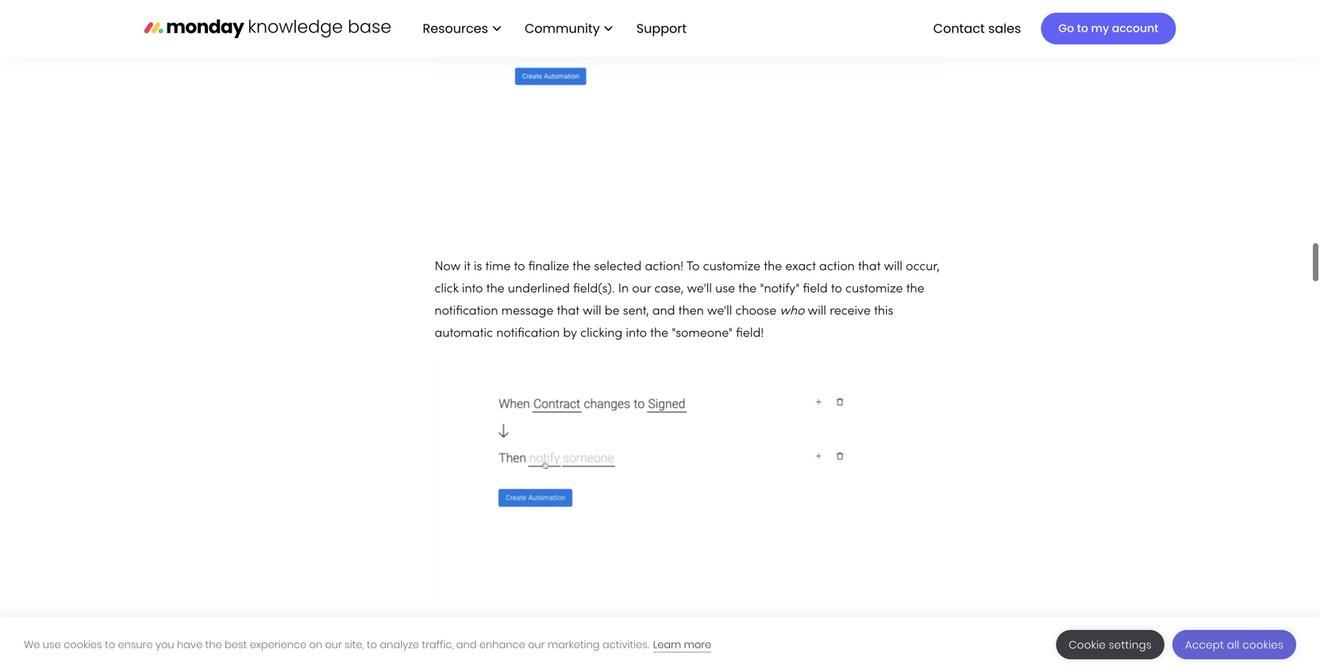 Task type: vqa. For each thing, say whether or not it's contained in the screenshot.
board's
no



Task type: locate. For each thing, give the bounding box(es) containing it.
1 vertical spatial into
[[626, 314, 647, 326]]

0 horizontal spatial cookies
[[64, 638, 102, 652]]

list
[[407, 0, 699, 57]]

the up field(s).
[[573, 248, 591, 260]]

resources link
[[415, 15, 509, 42]]

0 horizontal spatial use
[[43, 638, 61, 652]]

to right 'go' in the top right of the page
[[1077, 21, 1088, 36]]

contact sales
[[933, 19, 1021, 37]]

and inside now it is time to finalize the selected action! to customize the exact action that will occur, click into the underlined field(s). in our case, we'll use the "notify" field to customize the notification message that will be sent, and then we'll choose
[[652, 292, 675, 304]]

list containing resources
[[407, 0, 699, 57]]

2 cookies from the left
[[1243, 638, 1284, 653]]

will
[[884, 248, 903, 260], [583, 292, 601, 304], [808, 292, 826, 304]]

cookies right "all"
[[1243, 638, 1284, 653]]

customize
[[703, 248, 761, 260], [846, 270, 903, 282]]

use up "someone"
[[715, 270, 735, 282]]

our right enhance
[[528, 638, 545, 652]]

receive
[[830, 292, 871, 304]]

will left be
[[583, 292, 601, 304]]

the left best
[[205, 638, 222, 652]]

2 horizontal spatial our
[[632, 270, 651, 282]]

is
[[474, 248, 482, 260]]

1 horizontal spatial will
[[808, 292, 826, 304]]

will left occur,
[[884, 248, 903, 260]]

support link
[[629, 15, 699, 42], [637, 19, 692, 37]]

1 horizontal spatial and
[[652, 292, 675, 304]]

we
[[24, 638, 40, 652]]

into down sent,
[[626, 314, 647, 326]]

dialog containing cookie settings
[[0, 618, 1320, 672]]

our right "in"
[[632, 270, 651, 282]]

"notify"
[[760, 270, 800, 282]]

marketing
[[548, 638, 600, 652]]

0 vertical spatial that
[[858, 248, 881, 260]]

into
[[462, 270, 483, 282], [626, 314, 647, 326]]

learn more link
[[653, 638, 711, 653]]

and down case,
[[652, 292, 675, 304]]

dialog
[[0, 618, 1320, 672]]

notification inside now it is time to finalize the selected action! to customize the exact action that will occur, click into the underlined field(s). in our case, we'll use the "notify" field to customize the notification message that will be sent, and then we'll choose
[[435, 292, 498, 304]]

use
[[715, 270, 735, 282], [43, 638, 61, 652]]

experience
[[250, 638, 307, 652]]

1 horizontal spatial use
[[715, 270, 735, 282]]

will receive this automatic notification by clicking into the "someone" field!
[[435, 292, 894, 326]]

0 horizontal spatial will
[[583, 292, 601, 304]]

underlined
[[508, 270, 570, 282]]

will down the field
[[808, 292, 826, 304]]

notification inside will receive this automatic notification by clicking into the "someone" field!
[[496, 314, 560, 326]]

our right the on
[[325, 638, 342, 652]]

0 vertical spatial notification
[[435, 292, 498, 304]]

we'll
[[687, 270, 712, 282], [707, 292, 732, 304]]

0 vertical spatial into
[[462, 270, 483, 282]]

0 horizontal spatial and
[[456, 638, 477, 652]]

customize right 'to'
[[703, 248, 761, 260]]

community
[[525, 19, 600, 37]]

to
[[687, 248, 700, 260]]

in
[[618, 270, 629, 282]]

automatic
[[435, 314, 493, 326]]

that right action
[[858, 248, 881, 260]]

settings
[[1109, 638, 1152, 653]]

notification down message
[[496, 314, 560, 326]]

use right the we
[[43, 638, 61, 652]]

cpt2112151530 1186x632.gif image
[[435, 0, 943, 195]]

1 horizontal spatial customize
[[846, 270, 903, 282]]

to left ensure
[[105, 638, 115, 652]]

now it is time to finalize the selected action! to customize the exact action that will occur, click into the underlined field(s). in our case, we'll use the "notify" field to customize the notification message that will be sent, and then we'll choose
[[435, 248, 940, 304]]

1 horizontal spatial cookies
[[1243, 638, 1284, 653]]

cookies right the we
[[64, 638, 102, 652]]

sales
[[988, 19, 1021, 37]]

customize up this
[[846, 270, 903, 282]]

we'll down 'to'
[[687, 270, 712, 282]]

community link
[[517, 15, 621, 42]]

that up by
[[557, 292, 580, 304]]

analyze
[[380, 638, 419, 652]]

to
[[1077, 21, 1088, 36], [514, 248, 525, 260], [831, 270, 842, 282], [105, 638, 115, 652], [367, 638, 377, 652]]

1 horizontal spatial into
[[626, 314, 647, 326]]

main element
[[407, 0, 1176, 57]]

we'll up "someone"
[[707, 292, 732, 304]]

have
[[177, 638, 203, 652]]

occur,
[[906, 248, 940, 260]]

by
[[563, 314, 577, 326]]

0 vertical spatial and
[[652, 292, 675, 304]]

our
[[632, 270, 651, 282], [325, 638, 342, 652], [528, 638, 545, 652]]

cookie settings button
[[1056, 630, 1165, 660]]

accept
[[1185, 638, 1224, 653]]

into down the it
[[462, 270, 483, 282]]

the
[[573, 248, 591, 260], [764, 248, 782, 260], [486, 270, 505, 282], [739, 270, 757, 282], [906, 270, 925, 282], [650, 314, 669, 326], [205, 638, 222, 652]]

notification
[[435, 292, 498, 304], [496, 314, 560, 326]]

1 vertical spatial that
[[557, 292, 580, 304]]

cookies
[[64, 638, 102, 652], [1243, 638, 1284, 653]]

that
[[858, 248, 881, 260], [557, 292, 580, 304]]

the inside dialog
[[205, 638, 222, 652]]

be
[[605, 292, 620, 304]]

1 vertical spatial customize
[[846, 270, 903, 282]]

who
[[780, 292, 805, 304]]

1 vertical spatial use
[[43, 638, 61, 652]]

will inside will receive this automatic notification by clicking into the "someone" field!
[[808, 292, 826, 304]]

cpt2112151538 1143x623.gif image
[[435, 344, 943, 621]]

field
[[803, 270, 828, 282]]

the left "someone"
[[650, 314, 669, 326]]

clicking
[[580, 314, 623, 326]]

notification up automatic
[[435, 292, 498, 304]]

to inside main element
[[1077, 21, 1088, 36]]

1 vertical spatial notification
[[496, 314, 560, 326]]

0 horizontal spatial into
[[462, 270, 483, 282]]

accept all cookies button
[[1173, 630, 1296, 660]]

and right traffic,
[[456, 638, 477, 652]]

best
[[225, 638, 247, 652]]

cookies inside button
[[1243, 638, 1284, 653]]

to right the field
[[831, 270, 842, 282]]

and
[[652, 292, 675, 304], [456, 638, 477, 652]]

1 cookies from the left
[[64, 638, 102, 652]]

case,
[[655, 270, 684, 282]]

the down time
[[486, 270, 505, 282]]

0 horizontal spatial customize
[[703, 248, 761, 260]]

monday.com logo image
[[144, 12, 391, 45]]

message
[[501, 292, 554, 304]]

0 vertical spatial use
[[715, 270, 735, 282]]



Task type: describe. For each thing, give the bounding box(es) containing it.
time
[[486, 248, 511, 260]]

action!
[[645, 248, 684, 260]]

1 vertical spatial we'll
[[707, 292, 732, 304]]

to right time
[[514, 248, 525, 260]]

account
[[1112, 21, 1159, 36]]

finalize
[[528, 248, 569, 260]]

cookies for use
[[64, 638, 102, 652]]

1 horizontal spatial that
[[858, 248, 881, 260]]

choose
[[736, 292, 777, 304]]

click
[[435, 270, 459, 282]]

we use cookies to ensure you have the best experience on our site, to analyze traffic, and enhance our marketing activities. learn more
[[24, 638, 711, 652]]

our inside now it is time to finalize the selected action! to customize the exact action that will occur, click into the underlined field(s). in our case, we'll use the "notify" field to customize the notification message that will be sent, and then we'll choose
[[632, 270, 651, 282]]

0 vertical spatial we'll
[[687, 270, 712, 282]]

sent,
[[623, 292, 649, 304]]

the up "notify"
[[764, 248, 782, 260]]

contact sales link
[[925, 15, 1029, 42]]

field!
[[736, 314, 764, 326]]

0 horizontal spatial that
[[557, 292, 580, 304]]

1 vertical spatial and
[[456, 638, 477, 652]]

use inside now it is time to finalize the selected action! to customize the exact action that will occur, click into the underlined field(s). in our case, we'll use the "notify" field to customize the notification message that will be sent, and then we'll choose
[[715, 270, 735, 282]]

enhance
[[479, 638, 525, 652]]

go to my account link
[[1041, 13, 1176, 44]]

on
[[309, 638, 322, 652]]

the up "choose"
[[739, 270, 757, 282]]

my
[[1091, 21, 1109, 36]]

into inside now it is time to finalize the selected action! to customize the exact action that will occur, click into the underlined field(s). in our case, we'll use the "notify" field to customize the notification message that will be sent, and then we'll choose
[[462, 270, 483, 282]]

contact
[[933, 19, 985, 37]]

site,
[[345, 638, 364, 652]]

support
[[637, 19, 687, 37]]

1 horizontal spatial our
[[528, 638, 545, 652]]

0 horizontal spatial our
[[325, 638, 342, 652]]

resources
[[423, 19, 488, 37]]

you
[[155, 638, 174, 652]]

traffic,
[[422, 638, 454, 652]]

activities.
[[602, 638, 649, 652]]

selected
[[594, 248, 642, 260]]

now
[[435, 248, 461, 260]]

accept all cookies
[[1185, 638, 1284, 653]]

the inside will receive this automatic notification by clicking into the "someone" field!
[[650, 314, 669, 326]]

cookie
[[1069, 638, 1106, 653]]

to right site,
[[367, 638, 377, 652]]

it
[[464, 248, 471, 260]]

into inside will receive this automatic notification by clicking into the "someone" field!
[[626, 314, 647, 326]]

cookie settings
[[1069, 638, 1152, 653]]

cookies for all
[[1243, 638, 1284, 653]]

go to my account
[[1059, 21, 1159, 36]]

field(s).
[[573, 270, 615, 282]]

2 horizontal spatial will
[[884, 248, 903, 260]]

all
[[1227, 638, 1240, 653]]

this
[[874, 292, 894, 304]]

the down occur,
[[906, 270, 925, 282]]

ensure
[[118, 638, 153, 652]]

action
[[819, 248, 855, 260]]

learn
[[653, 638, 681, 652]]

0 vertical spatial customize
[[703, 248, 761, 260]]

then
[[679, 292, 704, 304]]

"someone"
[[672, 314, 733, 326]]

go
[[1059, 21, 1074, 36]]

more
[[684, 638, 711, 652]]

exact
[[785, 248, 816, 260]]



